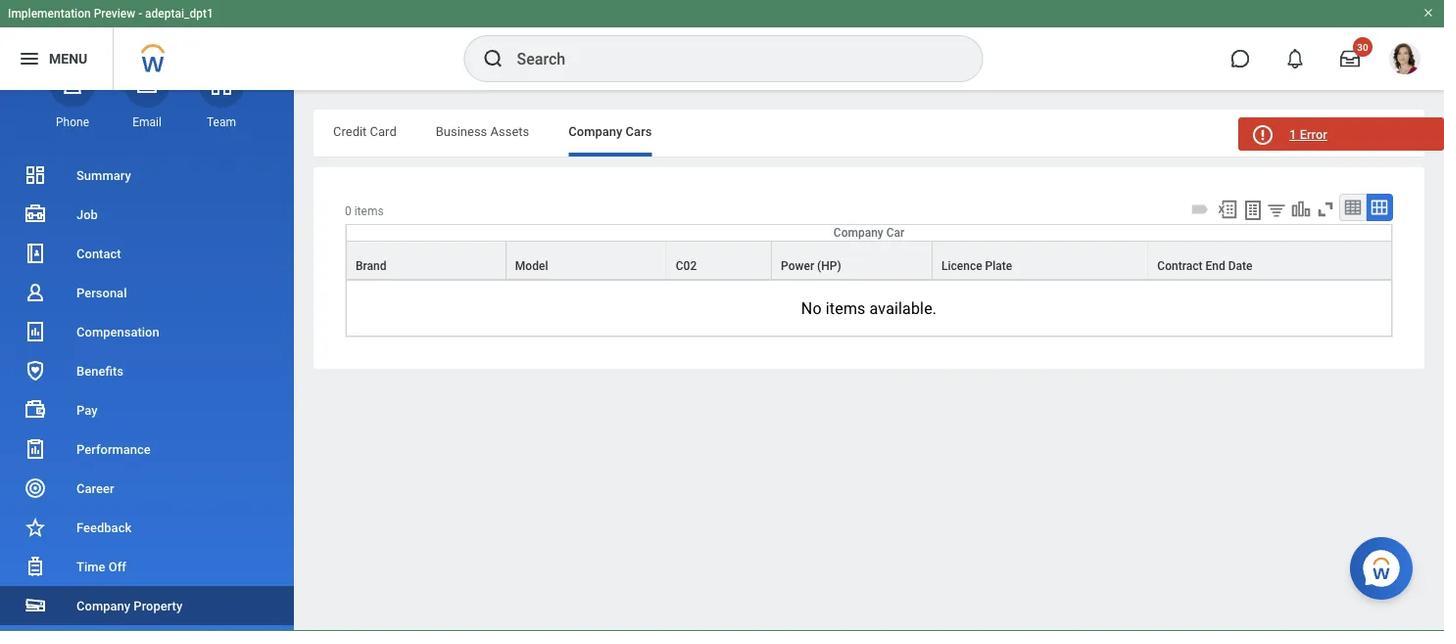Task type: locate. For each thing, give the bounding box(es) containing it.
compensation image
[[24, 320, 47, 344]]

0 items
[[345, 205, 384, 218]]

company
[[569, 124, 623, 139], [834, 226, 883, 240], [76, 599, 130, 614]]

1 error button
[[1238, 118, 1444, 151]]

feedback image
[[24, 516, 47, 540]]

row
[[346, 241, 1392, 280]]

no
[[801, 299, 822, 318]]

career
[[76, 482, 114, 496]]

feedback
[[76, 521, 132, 535]]

1
[[1289, 127, 1297, 142]]

expand table image
[[1370, 198, 1389, 218]]

job
[[76, 207, 98, 222]]

tab list
[[314, 110, 1425, 157]]

summary link
[[0, 156, 294, 195]]

items for 0
[[354, 205, 384, 218]]

menu button
[[0, 27, 113, 90]]

phone
[[56, 115, 89, 129]]

no items available to be tagged image
[[1189, 199, 1211, 220]]

company down 'time off'
[[76, 599, 130, 614]]

personal link
[[0, 273, 294, 313]]

benefits image
[[24, 360, 47, 383]]

view team image
[[210, 73, 233, 97]]

mail image
[[135, 73, 159, 97]]

contact
[[76, 246, 121, 261]]

1 horizontal spatial company
[[569, 124, 623, 139]]

menu
[[49, 51, 87, 67]]

credit card
[[333, 124, 397, 139]]

select to filter grid data image
[[1266, 200, 1287, 220]]

0
[[345, 205, 351, 218]]

1 horizontal spatial items
[[826, 299, 866, 318]]

error
[[1300, 127, 1327, 142]]

company car
[[834, 226, 905, 240]]

email
[[132, 115, 162, 129]]

fullscreen image
[[1315, 199, 1336, 220]]

table image
[[1343, 198, 1363, 218]]

company up power (hp) popup button
[[834, 226, 883, 240]]

0 vertical spatial items
[[354, 205, 384, 218]]

list containing summary
[[0, 156, 294, 632]]

model
[[515, 260, 548, 273]]

team link
[[199, 62, 244, 130]]

0 horizontal spatial items
[[354, 205, 384, 218]]

compensation link
[[0, 313, 294, 352]]

-
[[138, 7, 142, 21]]

personal image
[[24, 281, 47, 305]]

navigation pane region
[[0, 62, 294, 632]]

exclamation image
[[1255, 128, 1270, 143]]

0 vertical spatial company
[[569, 124, 623, 139]]

profile logan mcneil image
[[1389, 43, 1421, 78]]

company inside "link"
[[76, 599, 130, 614]]

search image
[[482, 47, 505, 71]]

toolbar
[[1187, 194, 1393, 224]]

licence
[[942, 260, 982, 273]]

plate
[[985, 260, 1012, 273]]

0 horizontal spatial company
[[76, 599, 130, 614]]

company car button
[[347, 225, 1391, 241]]

contract
[[1157, 260, 1203, 273]]

time off link
[[0, 548, 294, 587]]

justify image
[[18, 47, 41, 71]]

items
[[354, 205, 384, 218], [826, 299, 866, 318]]

export to excel image
[[1217, 199, 1238, 220]]

brand button
[[347, 242, 505, 279]]

company inside popup button
[[834, 226, 883, 240]]

2 vertical spatial company
[[76, 599, 130, 614]]

tab list containing credit card
[[314, 110, 1425, 157]]

email button
[[124, 62, 170, 130]]

company left cars
[[569, 124, 623, 139]]

model button
[[506, 242, 666, 279]]

business
[[436, 124, 487, 139]]

(hp)
[[817, 260, 841, 273]]

company for company car
[[834, 226, 883, 240]]

contact link
[[0, 234, 294, 273]]

2 horizontal spatial company
[[834, 226, 883, 240]]

credit
[[333, 124, 367, 139]]

performance link
[[0, 430, 294, 469]]

30
[[1357, 41, 1369, 53]]

1 vertical spatial items
[[826, 299, 866, 318]]

items right no
[[826, 299, 866, 318]]

list
[[0, 156, 294, 632]]

items right 0 on the left of the page
[[354, 205, 384, 218]]

power (hp)
[[781, 260, 841, 273]]

business assets
[[436, 124, 529, 139]]

power
[[781, 260, 814, 273]]

1 vertical spatial company
[[834, 226, 883, 240]]

close environment banner image
[[1423, 7, 1434, 19]]



Task type: vqa. For each thing, say whether or not it's contained in the screenshot.
Export to Worksheets icon
yes



Task type: describe. For each thing, give the bounding box(es) containing it.
time off
[[76, 560, 126, 575]]

phone image
[[59, 73, 86, 97]]

items for no
[[826, 299, 866, 318]]

implementation preview -   adeptai_dpt1
[[8, 7, 213, 21]]

company property link
[[0, 587, 294, 626]]

expand/collapse chart image
[[1290, 199, 1312, 220]]

phone button
[[50, 62, 95, 130]]

career link
[[0, 469, 294, 509]]

Search Workday  search field
[[517, 37, 942, 80]]

property
[[134, 599, 182, 614]]

menu banner
[[0, 0, 1444, 90]]

contract end date button
[[1149, 242, 1391, 279]]

phone logan mcneil element
[[50, 114, 95, 130]]

1 error
[[1289, 127, 1327, 142]]

benefits
[[76, 364, 123, 379]]

off
[[108, 560, 126, 575]]

no items available.
[[801, 299, 937, 318]]

job link
[[0, 195, 294, 234]]

team
[[207, 115, 236, 129]]

row containing brand
[[346, 241, 1392, 280]]

card
[[370, 124, 397, 139]]

pay link
[[0, 391, 294, 430]]

pay
[[76, 403, 97, 418]]

feedback link
[[0, 509, 294, 548]]

30 button
[[1329, 37, 1373, 80]]

adeptai_dpt1
[[145, 7, 213, 21]]

career image
[[24, 477, 47, 501]]

contact image
[[24, 242, 47, 266]]

summary image
[[24, 164, 47, 187]]

company for company cars
[[569, 124, 623, 139]]

time off image
[[24, 556, 47, 579]]

licence plate button
[[933, 242, 1148, 279]]

performance
[[76, 442, 151, 457]]

benefits link
[[0, 352, 294, 391]]

c02
[[676, 260, 697, 273]]

email logan mcneil element
[[124, 114, 170, 130]]

car
[[886, 226, 905, 240]]

date
[[1228, 260, 1253, 273]]

c02 button
[[667, 242, 771, 279]]

company property image
[[24, 595, 47, 618]]

brand
[[356, 260, 387, 273]]

team logan mcneil element
[[199, 114, 244, 130]]

contract end date
[[1157, 260, 1253, 273]]

available.
[[870, 299, 937, 318]]

company property
[[76, 599, 182, 614]]

time
[[76, 560, 105, 575]]

assets
[[490, 124, 529, 139]]

personal
[[76, 286, 127, 300]]

end
[[1206, 260, 1225, 273]]

export to worksheets image
[[1241, 199, 1265, 222]]

cars
[[626, 124, 652, 139]]

compensation
[[76, 325, 159, 339]]

notifications large image
[[1285, 49, 1305, 69]]

job image
[[24, 203, 47, 226]]

company for company property
[[76, 599, 130, 614]]

inbox large image
[[1340, 49, 1360, 69]]

licence plate
[[942, 260, 1012, 273]]

preview
[[94, 7, 135, 21]]

pay image
[[24, 399, 47, 422]]

performance image
[[24, 438, 47, 461]]

implementation
[[8, 7, 91, 21]]

power (hp) button
[[772, 242, 932, 279]]

company cars
[[569, 124, 652, 139]]

summary
[[76, 168, 131, 183]]



